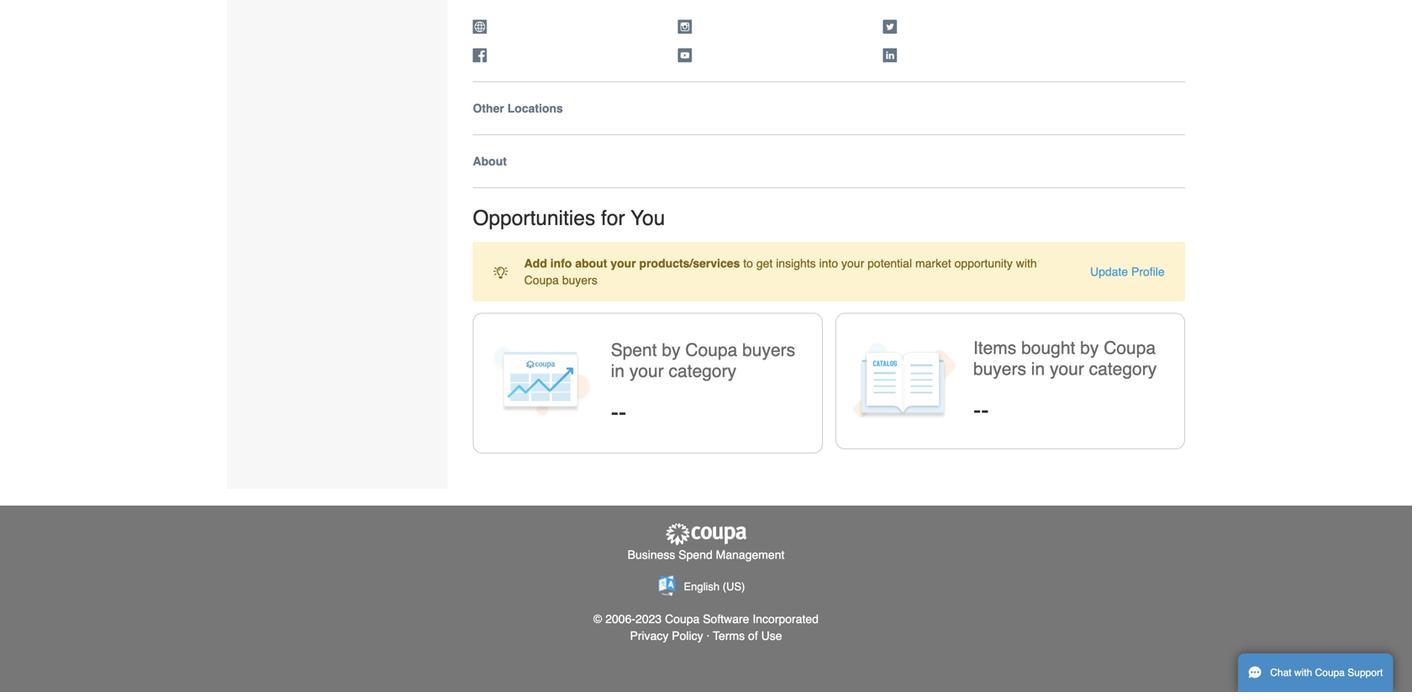 Task type: describe. For each thing, give the bounding box(es) containing it.
coupa inside button
[[1315, 667, 1345, 679]]

©
[[594, 613, 602, 626]]

your inside items bought by coupa buyers in your category
[[1050, 359, 1084, 380]]

coupa supplier portal image
[[664, 523, 748, 547]]

spent
[[611, 340, 657, 360]]

spent by coupa buyers in your category
[[611, 340, 795, 382]]

english
[[684, 581, 720, 593]]

-- for in
[[611, 399, 627, 426]]

privacy policy link
[[630, 630, 703, 643]]

(us)
[[723, 581, 745, 593]]

privacy
[[630, 630, 669, 643]]

business
[[628, 548, 675, 562]]

by inside spent by coupa buyers in your category
[[662, 340, 681, 360]]

profile
[[1131, 265, 1165, 279]]

with inside to get insights into your potential market opportunity with coupa buyers
[[1016, 257, 1037, 270]]

update profile
[[1090, 265, 1165, 279]]

use
[[761, 630, 782, 643]]

opportunities for you
[[473, 206, 665, 230]]

coupa inside to get insights into your potential market opportunity with coupa buyers
[[524, 274, 559, 287]]

buyers inside spent by coupa buyers in your category
[[742, 340, 795, 360]]

to
[[743, 257, 753, 270]]

buyers inside items bought by coupa buyers in your category
[[973, 359, 1026, 380]]

2006-
[[605, 613, 636, 626]]

with inside button
[[1294, 667, 1312, 679]]

incorporated
[[753, 613, 819, 626]]

in inside items bought by coupa buyers in your category
[[1031, 359, 1045, 380]]

management
[[716, 548, 785, 562]]

get
[[756, 257, 773, 270]]

policy
[[672, 630, 703, 643]]

buyers inside to get insights into your potential market opportunity with coupa buyers
[[562, 274, 598, 287]]

terms of use link
[[713, 630, 782, 643]]

opportunities
[[473, 206, 595, 230]]

about
[[473, 155, 507, 168]]

market
[[915, 257, 951, 270]]

chat with coupa support
[[1270, 667, 1383, 679]]

add info about your products/services
[[524, 257, 740, 270]]

update profile link
[[1090, 265, 1165, 279]]

support
[[1348, 667, 1383, 679]]

-- for buyers
[[973, 397, 989, 424]]

your right "about"
[[611, 257, 636, 270]]

potential
[[868, 257, 912, 270]]

business spend management
[[628, 548, 785, 562]]

coupa inside items bought by coupa buyers in your category
[[1104, 338, 1156, 358]]



Task type: vqa. For each thing, say whether or not it's contained in the screenshot.
For on the top left
yes



Task type: locate. For each thing, give the bounding box(es) containing it.
terms
[[713, 630, 745, 643]]

for
[[601, 206, 625, 230]]

0 horizontal spatial --
[[611, 399, 627, 426]]

-- down items
[[973, 397, 989, 424]]

buyers down "about"
[[562, 274, 598, 287]]

1 horizontal spatial --
[[973, 397, 989, 424]]

-
[[973, 397, 981, 424], [981, 397, 989, 424], [611, 399, 619, 426], [619, 399, 627, 426]]

coupa
[[524, 274, 559, 287], [1104, 338, 1156, 358], [685, 340, 737, 360], [665, 613, 700, 626], [1315, 667, 1345, 679]]

with
[[1016, 257, 1037, 270], [1294, 667, 1312, 679]]

in
[[1031, 359, 1045, 380], [611, 361, 625, 382]]

0 horizontal spatial in
[[611, 361, 625, 382]]

you
[[631, 206, 665, 230]]

alert containing add info about your products/services
[[473, 243, 1185, 301]]

your inside spent by coupa buyers in your category
[[630, 361, 664, 382]]

your right into
[[841, 257, 864, 270]]

insights
[[776, 257, 816, 270]]

to get insights into your potential market opportunity with coupa buyers
[[524, 257, 1037, 287]]

privacy policy
[[630, 630, 703, 643]]

spend
[[679, 548, 713, 562]]

by right bought at the right of page
[[1080, 338, 1099, 358]]

1 horizontal spatial category
[[1089, 359, 1157, 380]]

1 horizontal spatial with
[[1294, 667, 1312, 679]]

your down the spent
[[630, 361, 664, 382]]

buyers down to get insights into your potential market opportunity with coupa buyers
[[742, 340, 795, 360]]

items bought by coupa buyers in your category
[[973, 338, 1157, 380]]

in inside spent by coupa buyers in your category
[[611, 361, 625, 382]]

add
[[524, 257, 547, 270]]

category inside spent by coupa buyers in your category
[[669, 361, 736, 382]]

2023
[[636, 613, 662, 626]]

0 horizontal spatial by
[[662, 340, 681, 360]]

with right chat at the right of page
[[1294, 667, 1312, 679]]

update
[[1090, 265, 1128, 279]]

other
[[473, 102, 504, 115]]

terms of use
[[713, 630, 782, 643]]

in down the spent
[[611, 361, 625, 382]]

buyers
[[562, 274, 598, 287], [742, 340, 795, 360], [973, 359, 1026, 380]]

your inside to get insights into your potential market opportunity with coupa buyers
[[841, 257, 864, 270]]

bought
[[1021, 338, 1075, 358]]

coupa up the 'policy'
[[665, 613, 700, 626]]

by right the spent
[[662, 340, 681, 360]]

items
[[973, 338, 1017, 358]]

2 horizontal spatial buyers
[[973, 359, 1026, 380]]

0 horizontal spatial buyers
[[562, 274, 598, 287]]

coupa right the spent
[[685, 340, 737, 360]]

0 vertical spatial with
[[1016, 257, 1037, 270]]

coupa inside spent by coupa buyers in your category
[[685, 340, 737, 360]]

chat with coupa support button
[[1238, 654, 1393, 693]]

0 horizontal spatial category
[[669, 361, 736, 382]]

1 horizontal spatial by
[[1080, 338, 1099, 358]]

other locations
[[473, 102, 563, 115]]

products/services
[[639, 257, 740, 270]]

by
[[1080, 338, 1099, 358], [662, 340, 681, 360]]

your
[[611, 257, 636, 270], [841, 257, 864, 270], [1050, 359, 1084, 380], [630, 361, 664, 382]]

into
[[819, 257, 838, 270]]

1 vertical spatial with
[[1294, 667, 1312, 679]]

coupa left support at the right of the page
[[1315, 667, 1345, 679]]

category inside items bought by coupa buyers in your category
[[1089, 359, 1157, 380]]

about
[[575, 257, 607, 270]]

--
[[973, 397, 989, 424], [611, 399, 627, 426]]

with right opportunity
[[1016, 257, 1037, 270]]

alert
[[473, 243, 1185, 301]]

your down bought at the right of page
[[1050, 359, 1084, 380]]

english (us)
[[684, 581, 745, 593]]

category
[[1089, 359, 1157, 380], [669, 361, 736, 382]]

chat
[[1270, 667, 1292, 679]]

coupa down add on the left top
[[524, 274, 559, 287]]

0 horizontal spatial with
[[1016, 257, 1037, 270]]

in down bought at the right of page
[[1031, 359, 1045, 380]]

locations
[[508, 102, 563, 115]]

© 2006-2023 coupa software incorporated
[[594, 613, 819, 626]]

1 horizontal spatial in
[[1031, 359, 1045, 380]]

info
[[550, 257, 572, 270]]

1 horizontal spatial buyers
[[742, 340, 795, 360]]

software
[[703, 613, 749, 626]]

of
[[748, 630, 758, 643]]

opportunity
[[955, 257, 1013, 270]]

-- down the spent
[[611, 399, 627, 426]]

by inside items bought by coupa buyers in your category
[[1080, 338, 1099, 358]]

coupa down update profile
[[1104, 338, 1156, 358]]

buyers down items
[[973, 359, 1026, 380]]



